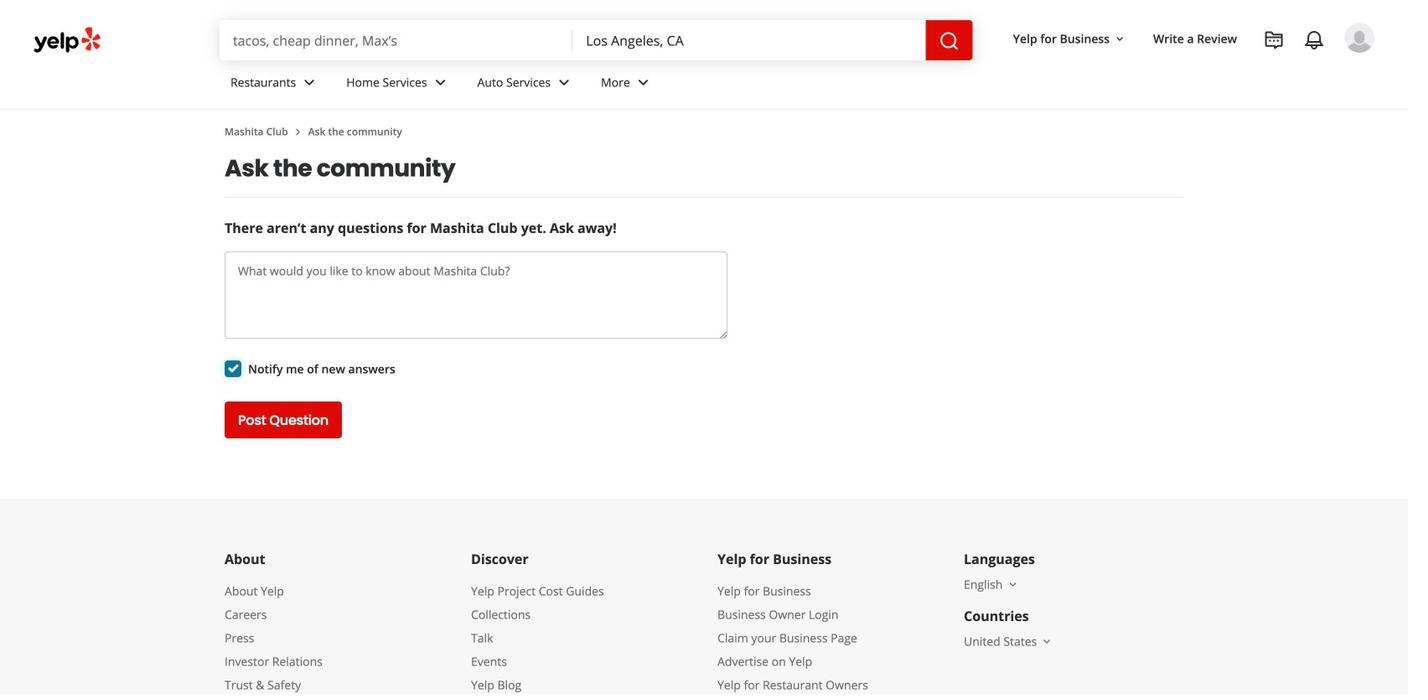 Task type: describe. For each thing, give the bounding box(es) containing it.
none field near
[[586, 31, 913, 49]]

projects image
[[1264, 30, 1285, 50]]

none field "find"
[[233, 31, 560, 49]]

16 chevron down v2 image
[[1113, 32, 1127, 46]]

2 24 chevron down v2 image from the left
[[634, 72, 654, 93]]

1 24 chevron down v2 image from the left
[[431, 72, 451, 93]]



Task type: vqa. For each thing, say whether or not it's contained in the screenshot.
3rd 24 chevron down v2 icon from left
no



Task type: locate. For each thing, give the bounding box(es) containing it.
0 horizontal spatial 24 chevron down v2 image
[[300, 72, 320, 93]]

2 none field from the left
[[586, 31, 913, 49]]

24 chevron down v2 image
[[431, 72, 451, 93], [554, 72, 574, 93]]

Near text field
[[586, 31, 913, 49]]

24 chevron down v2 image
[[300, 72, 320, 93], [634, 72, 654, 93]]

16 chevron down v2 image
[[1041, 635, 1054, 648]]

None field
[[233, 31, 560, 49], [586, 31, 913, 49]]

user actions element
[[1000, 21, 1399, 124]]

1 horizontal spatial 24 chevron down v2 image
[[634, 72, 654, 93]]

Find text field
[[233, 31, 560, 49]]

What would you like to know about Mashita Club? text field
[[225, 252, 728, 339]]

1 horizontal spatial none field
[[586, 31, 913, 49]]

0 horizontal spatial 24 chevron down v2 image
[[431, 72, 451, 93]]

1 none field from the left
[[233, 31, 560, 49]]

notifications image
[[1305, 30, 1325, 50]]

1 horizontal spatial 24 chevron down v2 image
[[554, 72, 574, 93]]

business categories element
[[217, 60, 1375, 109]]

0 horizontal spatial none field
[[233, 31, 560, 49]]

16 chevron right v2 image
[[292, 125, 305, 139]]

None search field
[[220, 20, 976, 60]]

search image
[[940, 31, 960, 51]]

gary o. image
[[1345, 23, 1375, 53]]

1 24 chevron down v2 image from the left
[[300, 72, 320, 93]]

2 24 chevron down v2 image from the left
[[554, 72, 574, 93]]



